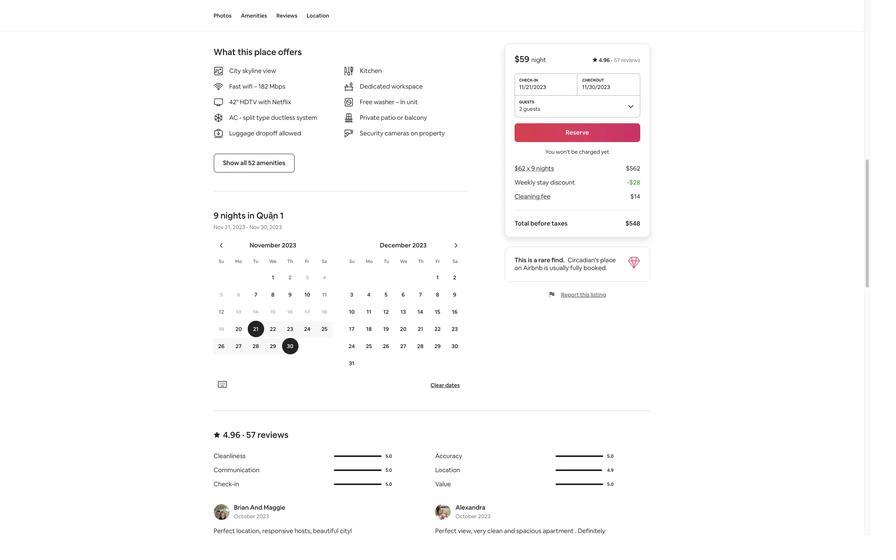 Task type: locate. For each thing, give the bounding box(es) containing it.
2 mo from the left
[[366, 258, 373, 265]]

balcony
[[405, 114, 427, 122]]

2 20 button from the left
[[395, 321, 412, 337]]

1 horizontal spatial 12
[[384, 308, 389, 315]]

1 5 button from the left
[[213, 287, 230, 303]]

luggage dropoff allowed
[[229, 129, 301, 137]]

0 horizontal spatial october
[[234, 513, 255, 520]]

42"
[[229, 98, 239, 106]]

12 for 1st 12 button from right
[[384, 308, 389, 315]]

2 23 button from the left
[[446, 321, 464, 337]]

0 horizontal spatial 22
[[270, 326, 276, 333]]

1 horizontal spatial 15
[[435, 308, 441, 315]]

0 vertical spatial 11 button
[[316, 287, 333, 303]]

0 horizontal spatial 8
[[271, 291, 275, 298]]

1 horizontal spatial 16 button
[[446, 304, 464, 320]]

0 horizontal spatial 15 button
[[265, 304, 282, 320]]

1 horizontal spatial mo
[[366, 258, 373, 265]]

– for wifi
[[254, 82, 257, 91]]

1 26 button from the left
[[213, 338, 230, 355]]

1 horizontal spatial 8 button
[[429, 287, 446, 303]]

2 october from the left
[[456, 513, 477, 520]]

location
[[307, 12, 329, 19], [436, 466, 460, 474]]

5 button
[[213, 287, 230, 303], [378, 287, 395, 303]]

location down 'accuracy'
[[436, 466, 460, 474]]

16 for 1st the 16 button from the right
[[452, 308, 458, 315]]

0 horizontal spatial 22 button
[[265, 321, 282, 337]]

1 20 from the left
[[236, 326, 242, 333]]

place up view
[[254, 46, 276, 57]]

2 21 from the left
[[418, 326, 423, 333]]

1 horizontal spatial 27
[[400, 343, 407, 350]]

0 horizontal spatial 10
[[305, 291, 310, 298]]

1 21 button from the left
[[247, 321, 265, 337]]

0 horizontal spatial 23
[[287, 326, 293, 333]]

- inside 9 nights in quận 1 nov 21, 2023 - nov 30, 2023
[[246, 224, 248, 231]]

nights
[[537, 164, 555, 173], [221, 210, 246, 221]]

in down communication
[[234, 480, 239, 488]]

brian and maggie image
[[214, 504, 229, 520]]

1 horizontal spatial 29 button
[[429, 338, 446, 355]]

1 horizontal spatial 20 button
[[395, 321, 412, 337]]

1 28 from the left
[[253, 343, 259, 350]]

7 for first 7 button from the right
[[419, 291, 422, 298]]

10
[[305, 291, 310, 298], [349, 308, 355, 315]]

wifi
[[243, 82, 253, 91]]

1 23 button from the left
[[282, 321, 299, 337]]

1 su from the left
[[219, 258, 224, 265]]

1 vertical spatial 11
[[367, 308, 372, 315]]

dedicated workspace
[[360, 82, 423, 91]]

1 inside 9 nights in quận 1 nov 21, 2023 - nov 30, 2023
[[280, 210, 284, 221]]

this up skyline
[[238, 46, 253, 57]]

5.0
[[386, 453, 392, 460], [608, 453, 614, 460], [386, 467, 392, 474], [386, 481, 392, 488], [608, 481, 614, 488]]

2023 down and
[[257, 513, 269, 520]]

3 button
[[299, 269, 316, 286], [343, 287, 361, 303]]

– left in
[[396, 98, 399, 106]]

1 horizontal spatial location
[[436, 466, 460, 474]]

1 vertical spatial 17 button
[[343, 321, 361, 337]]

1 sa from the left
[[322, 258, 327, 265]]

2 7 from the left
[[419, 291, 422, 298]]

$62 x 9 nights button
[[515, 164, 555, 173]]

12 for 1st 12 button
[[219, 308, 224, 315]]

2 su from the left
[[350, 258, 355, 265]]

2 23 from the left
[[452, 326, 458, 333]]

0 horizontal spatial 12 button
[[213, 304, 230, 320]]

6 for 2nd 6 button from the right
[[237, 291, 240, 298]]

19
[[219, 326, 224, 333], [384, 326, 389, 333]]

182
[[259, 82, 268, 91]]

2 30 button from the left
[[446, 338, 464, 355]]

6 button
[[230, 287, 247, 303], [395, 287, 412, 303]]

57
[[615, 57, 621, 64], [246, 429, 256, 440]]

1 horizontal spatial 10
[[349, 308, 355, 315]]

location right the reviews
[[307, 12, 329, 19]]

- left 30,
[[246, 224, 248, 231]]

1 horizontal spatial 12 button
[[378, 304, 395, 320]]

october down brian
[[234, 513, 255, 520]]

place right circadian's
[[601, 256, 617, 264]]

13 for first 13 'button' from left
[[236, 308, 241, 315]]

1 horizontal spatial october
[[456, 513, 477, 520]]

2 we from the left
[[400, 258, 408, 265]]

1 horizontal spatial in
[[248, 210, 255, 221]]

nov left 30,
[[250, 224, 260, 231]]

nov left 21,
[[214, 224, 224, 231]]

0 vertical spatial 24 button
[[299, 321, 316, 337]]

2 26 from the left
[[383, 343, 390, 350]]

type
[[257, 114, 270, 122]]

4.96 · 57 reviews up cleanliness
[[223, 429, 289, 440]]

list containing brian and maggie
[[211, 504, 654, 535]]

20 for second 20 button from left
[[400, 326, 407, 333]]

1 7 button from the left
[[247, 287, 265, 303]]

4.96 up '11/30/2023'
[[599, 57, 611, 64]]

charged
[[580, 148, 601, 155]]

1 2 button from the left
[[282, 269, 299, 286]]

22 for 1st 22 button from the right
[[435, 326, 441, 333]]

4.96
[[599, 57, 611, 64], [223, 429, 241, 440]]

2 button for november 2023
[[282, 269, 299, 286]]

2 19 button from the left
[[378, 321, 395, 337]]

1 th from the left
[[287, 258, 293, 265]]

2 29 from the left
[[435, 343, 441, 350]]

5.0 for value
[[608, 481, 614, 488]]

1 horizontal spatial 13 button
[[395, 304, 412, 320]]

2 vertical spatial -
[[246, 224, 248, 231]]

2023 inside brian and maggie october 2023
[[257, 513, 269, 520]]

clear dates
[[431, 382, 460, 389]]

split
[[243, 114, 255, 122]]

0 vertical spatial on
[[411, 129, 418, 137]]

1 12 button from the left
[[213, 304, 230, 320]]

1 vertical spatial nights
[[221, 210, 246, 221]]

0 horizontal spatial th
[[287, 258, 293, 265]]

- down $562
[[628, 178, 630, 187]]

what this place offers
[[214, 46, 302, 57]]

1 13 from the left
[[236, 308, 241, 315]]

view
[[263, 67, 276, 75]]

on
[[411, 129, 418, 137], [515, 264, 522, 272]]

28
[[253, 343, 259, 350], [418, 343, 424, 350]]

29 for 2nd 29 'button' from the right
[[270, 343, 276, 350]]

0 horizontal spatial nov
[[214, 224, 224, 231]]

13 for first 13 'button' from the right
[[401, 308, 406, 315]]

1 horizontal spatial 18 button
[[361, 321, 378, 337]]

reviews button
[[277, 0, 298, 31]]

2 sa from the left
[[453, 258, 458, 265]]

1 for november
[[272, 274, 274, 281]]

2 nov from the left
[[250, 224, 260, 231]]

on left "airbnb"
[[515, 264, 522, 272]]

circadian's place on airbnb is usually fully booked.
[[515, 256, 617, 272]]

security cameras on property
[[360, 129, 445, 137]]

0 horizontal spatial place
[[254, 46, 276, 57]]

1 6 from the left
[[237, 291, 240, 298]]

0 horizontal spatial 18 button
[[316, 304, 333, 320]]

2 22 from the left
[[435, 326, 441, 333]]

- right ac
[[239, 114, 242, 122]]

14 button
[[247, 304, 265, 320], [412, 304, 429, 320]]

1 horizontal spatial 26
[[383, 343, 390, 350]]

0 horizontal spatial 30 button
[[282, 338, 299, 355]]

3
[[306, 274, 309, 281], [350, 291, 354, 298]]

th down november 2023
[[287, 258, 293, 265]]

1 horizontal spatial 3 button
[[343, 287, 361, 303]]

weekly stay discount
[[515, 178, 576, 187]]

1 horizontal spatial fr
[[436, 258, 440, 265]]

2 2 button from the left
[[446, 269, 464, 286]]

we down december 2023
[[400, 258, 408, 265]]

0 vertical spatial 10 button
[[299, 287, 316, 303]]

13
[[236, 308, 241, 315], [401, 308, 406, 315]]

2023 down the alexandra
[[478, 513, 491, 520]]

1 horizontal spatial -
[[246, 224, 248, 231]]

21 button
[[247, 321, 265, 337], [412, 321, 429, 337]]

1 horizontal spatial 6 button
[[395, 287, 412, 303]]

in left quận
[[248, 210, 255, 221]]

1 27 button from the left
[[230, 338, 247, 355]]

sa
[[322, 258, 327, 265], [453, 258, 458, 265]]

26 button
[[213, 338, 230, 355], [378, 338, 395, 355]]

18 button
[[316, 304, 333, 320], [361, 321, 378, 337]]

nights up 21,
[[221, 210, 246, 221]]

10 for 10 button to the left
[[305, 291, 310, 298]]

alexandra
[[456, 504, 486, 512]]

1 22 from the left
[[270, 326, 276, 333]]

7
[[254, 291, 257, 298], [419, 291, 422, 298]]

-
[[239, 114, 242, 122], [628, 178, 630, 187], [246, 224, 248, 231]]

7 for first 7 button from left
[[254, 291, 257, 298]]

tu down 'december'
[[384, 258, 389, 265]]

1 horizontal spatial 22
[[435, 326, 441, 333]]

2 15 from the left
[[435, 308, 441, 315]]

0 vertical spatial –
[[254, 82, 257, 91]]

patio
[[381, 114, 396, 122]]

on down balcony
[[411, 129, 418, 137]]

1 horizontal spatial tu
[[384, 258, 389, 265]]

2 5 from the left
[[385, 291, 388, 298]]

october down the alexandra
[[456, 513, 477, 520]]

listing
[[591, 291, 607, 298]]

9 button
[[282, 287, 299, 303], [446, 287, 464, 303]]

1 horizontal spatial th
[[418, 258, 424, 265]]

15
[[270, 308, 276, 315], [435, 308, 441, 315]]

25 for the leftmost 25 button
[[322, 326, 328, 333]]

luggage
[[229, 129, 255, 137]]

1 button for november 2023
[[265, 269, 282, 286]]

list
[[211, 504, 654, 535]]

1 we from the left
[[269, 258, 277, 265]]

1 horizontal spatial 23 button
[[446, 321, 464, 337]]

1 vertical spatial 24 button
[[343, 338, 361, 355]]

1 14 button from the left
[[247, 304, 265, 320]]

1 button
[[265, 269, 282, 286], [429, 269, 446, 286]]

$62 x 9 nights
[[515, 164, 555, 173]]

52
[[248, 159, 255, 167]]

2 7 button from the left
[[412, 287, 429, 303]]

5.0 out of 5.0 image
[[334, 456, 382, 457], [334, 456, 382, 457], [556, 456, 604, 457], [556, 456, 604, 457], [334, 470, 382, 471], [334, 470, 382, 471], [334, 484, 382, 485], [334, 484, 382, 485], [556, 484, 604, 485], [556, 484, 604, 485]]

1 7 from the left
[[254, 291, 257, 298]]

su
[[219, 258, 224, 265], [350, 258, 355, 265]]

0 horizontal spatial 6
[[237, 291, 240, 298]]

1 13 button from the left
[[230, 304, 247, 320]]

report this listing button
[[549, 291, 607, 298]]

7 button
[[247, 287, 265, 303], [412, 287, 429, 303]]

2 12 from the left
[[384, 308, 389, 315]]

1 horizontal spatial 11 button
[[361, 304, 378, 320]]

on inside circadian's place on airbnb is usually fully booked.
[[515, 264, 522, 272]]

0 horizontal spatial 27
[[236, 343, 242, 350]]

0 horizontal spatial location
[[307, 12, 329, 19]]

2 13 from the left
[[401, 308, 406, 315]]

is left usually
[[545, 264, 549, 272]]

1 horizontal spatial 17 button
[[343, 321, 361, 337]]

1 horizontal spatial sa
[[453, 258, 458, 265]]

0 horizontal spatial 7 button
[[247, 287, 265, 303]]

2 1 button from the left
[[429, 269, 446, 286]]

on for property
[[411, 129, 418, 137]]

2023 right 21,
[[233, 224, 245, 231]]

workspace
[[392, 82, 423, 91]]

1 12 from the left
[[219, 308, 224, 315]]

0 horizontal spatial 4.96 · 57 reviews
[[223, 429, 289, 440]]

15 button
[[265, 304, 282, 320], [429, 304, 446, 320]]

1 16 from the left
[[288, 308, 293, 315]]

0 vertical spatial 17
[[305, 308, 310, 315]]

0 horizontal spatial in
[[234, 480, 239, 488]]

1 horizontal spatial we
[[400, 258, 408, 265]]

0 horizontal spatial –
[[254, 82, 257, 91]]

5
[[220, 291, 223, 298], [385, 291, 388, 298]]

cleaning fee button
[[515, 192, 551, 201]]

0 horizontal spatial 4 button
[[316, 269, 333, 286]]

1 horizontal spatial place
[[601, 256, 617, 264]]

2 20 from the left
[[400, 326, 407, 333]]

tu down november
[[253, 258, 259, 265]]

0 vertical spatial 24
[[304, 326, 311, 333]]

4 for 4 button to the bottom
[[368, 291, 371, 298]]

4.96 up cleanliness
[[223, 429, 241, 440]]

total before taxes
[[515, 219, 568, 228]]

1 horizontal spatial 25
[[366, 343, 372, 350]]

offers
[[278, 46, 302, 57]]

1 horizontal spatial 22 button
[[429, 321, 446, 337]]

1 horizontal spatial nov
[[250, 224, 260, 231]]

6
[[237, 291, 240, 298], [402, 291, 405, 298]]

tu
[[253, 258, 259, 265], [384, 258, 389, 265]]

2 27 from the left
[[400, 343, 407, 350]]

this is a rare find.
[[515, 256, 565, 264]]

1 vertical spatial reviews
[[258, 429, 289, 440]]

1 horizontal spatial 4
[[368, 291, 371, 298]]

1 horizontal spatial 7 button
[[412, 287, 429, 303]]

1 october from the left
[[234, 513, 255, 520]]

in inside 9 nights in quận 1 nov 21, 2023 - nov 30, 2023
[[248, 210, 255, 221]]

5.0 for communication
[[386, 467, 392, 474]]

1 29 from the left
[[270, 343, 276, 350]]

1 horizontal spatial 5 button
[[378, 287, 395, 303]]

2 16 from the left
[[452, 308, 458, 315]]

0 horizontal spatial 15
[[270, 308, 276, 315]]

1 26 from the left
[[218, 343, 225, 350]]

5.0 for cleanliness
[[386, 453, 392, 460]]

0 horizontal spatial 9 button
[[282, 287, 299, 303]]

2023 right november
[[282, 241, 296, 249]]

29 button
[[265, 338, 282, 355], [429, 338, 446, 355]]

th
[[287, 258, 293, 265], [418, 258, 424, 265]]

$14
[[631, 192, 641, 201]]

5.0 for check-in
[[386, 481, 392, 488]]

0 horizontal spatial 1
[[272, 274, 274, 281]]

booked.
[[584, 264, 608, 272]]

24
[[304, 326, 311, 333], [349, 343, 355, 350]]

2 inside popup button
[[520, 105, 523, 112]]

2 9 button from the left
[[446, 287, 464, 303]]

4.9 out of 5.0 image
[[556, 470, 603, 471], [556, 470, 603, 471]]

0 horizontal spatial 25
[[322, 326, 328, 333]]

alexandra image
[[436, 504, 451, 520], [436, 504, 451, 520]]

1 27 from the left
[[236, 343, 242, 350]]

·
[[612, 57, 613, 64], [242, 429, 245, 440]]

a
[[534, 256, 538, 264]]

0 horizontal spatial 57
[[246, 429, 256, 440]]

1 vertical spatial 3 button
[[343, 287, 361, 303]]

26 for 2nd 26 button from the left
[[383, 343, 390, 350]]

property
[[420, 129, 445, 137]]

1 horizontal spatial 18
[[366, 326, 372, 333]]

2 6 button from the left
[[395, 287, 412, 303]]

0 horizontal spatial ·
[[242, 429, 245, 440]]

0 horizontal spatial reviews
[[258, 429, 289, 440]]

21 for first 21 button
[[253, 326, 259, 333]]

this for what
[[238, 46, 253, 57]]

1 horizontal spatial 28
[[418, 343, 424, 350]]

check-in
[[214, 480, 239, 488]]

x
[[527, 164, 531, 173]]

1 20 button from the left
[[230, 321, 247, 337]]

nights up "weekly stay discount"
[[537, 164, 555, 173]]

place
[[254, 46, 276, 57], [601, 256, 617, 264]]

– left 182
[[254, 82, 257, 91]]

1 21 from the left
[[253, 326, 259, 333]]

find.
[[552, 256, 565, 264]]

mo
[[235, 258, 242, 265], [366, 258, 373, 265]]

8
[[271, 291, 275, 298], [436, 291, 439, 298]]

0 vertical spatial 4.96
[[599, 57, 611, 64]]

1 horizontal spatial 14
[[418, 308, 423, 315]]

0 horizontal spatial 30
[[287, 343, 294, 350]]

1 horizontal spatial 24 button
[[343, 338, 361, 355]]

– for washer
[[396, 98, 399, 106]]

4.96 · 57 reviews up '11/30/2023'
[[599, 57, 641, 64]]

28 button
[[247, 338, 265, 355], [412, 338, 429, 355]]

1 fr from the left
[[305, 258, 310, 265]]

0 horizontal spatial 27 button
[[230, 338, 247, 355]]

2 6 from the left
[[402, 291, 405, 298]]

we down november 2023
[[269, 258, 277, 265]]

this left listing
[[581, 291, 590, 298]]

is left a
[[528, 256, 533, 264]]

1 vertical spatial ·
[[242, 429, 245, 440]]

brian and maggie image
[[214, 504, 229, 520]]

mbps
[[270, 82, 286, 91]]

2 15 button from the left
[[429, 304, 446, 320]]

1 horizontal spatial is
[[545, 264, 549, 272]]

0 horizontal spatial 1 button
[[265, 269, 282, 286]]

21
[[253, 326, 259, 333], [418, 326, 423, 333]]

th down december 2023
[[418, 258, 424, 265]]

1 1 button from the left
[[265, 269, 282, 286]]

value
[[436, 480, 451, 488]]

30
[[287, 343, 294, 350], [452, 343, 458, 350]]

1 button for december 2023
[[429, 269, 446, 286]]

17
[[305, 308, 310, 315], [349, 326, 355, 333]]

1 16 button from the left
[[282, 304, 299, 320]]



Task type: describe. For each thing, give the bounding box(es) containing it.
0 horizontal spatial 24
[[304, 326, 311, 333]]

0 vertical spatial 4.96 · 57 reviews
[[599, 57, 641, 64]]

4.9
[[607, 467, 614, 474]]

10 for the bottommost 10 button
[[349, 308, 355, 315]]

1 30 button from the left
[[282, 338, 299, 355]]

city skyline view
[[229, 67, 276, 75]]

skyline
[[242, 67, 262, 75]]

or
[[397, 114, 403, 122]]

1 6 button from the left
[[230, 287, 247, 303]]

4 for the leftmost 4 button
[[323, 274, 326, 281]]

2 29 button from the left
[[429, 338, 446, 355]]

taxes
[[552, 219, 568, 228]]

1 19 from the left
[[219, 326, 224, 333]]

2 button for december 2023
[[446, 269, 464, 286]]

25 for the bottommost 25 button
[[366, 343, 372, 350]]

2023 right 'december'
[[413, 241, 427, 249]]

1 28 button from the left
[[247, 338, 265, 355]]

2 16 button from the left
[[446, 304, 464, 320]]

11/21/2023
[[520, 84, 547, 91]]

$59
[[515, 53, 530, 64]]

kitchen
[[360, 67, 382, 75]]

1 30 from the left
[[287, 343, 294, 350]]

2 for december 2023
[[453, 274, 457, 281]]

1 vertical spatial 25 button
[[361, 338, 378, 355]]

december 2023
[[380, 241, 427, 249]]

2 horizontal spatial -
[[628, 178, 630, 187]]

november
[[250, 241, 281, 249]]

22 for 2nd 22 button from the right
[[270, 326, 276, 333]]

private patio or balcony
[[360, 114, 427, 122]]

1 for december
[[437, 274, 439, 281]]

1 vertical spatial 24
[[349, 343, 355, 350]]

show all 52 amenities button
[[214, 154, 295, 173]]

amenities
[[241, 12, 267, 19]]

amenities button
[[241, 0, 267, 31]]

2 th from the left
[[418, 258, 424, 265]]

clear
[[431, 382, 444, 389]]

yet
[[602, 148, 610, 155]]

0 vertical spatial 18 button
[[316, 304, 333, 320]]

accuracy
[[436, 452, 462, 460]]

0 vertical spatial location
[[307, 12, 329, 19]]

21,
[[225, 224, 232, 231]]

$62
[[515, 164, 526, 173]]

place inside circadian's place on airbnb is usually fully booked.
[[601, 256, 617, 264]]

night
[[532, 56, 547, 64]]

2 14 button from the left
[[412, 304, 429, 320]]

2 guests button
[[515, 95, 641, 117]]

1 22 button from the left
[[265, 321, 282, 337]]

31 button
[[343, 355, 361, 372]]

0 horizontal spatial -
[[239, 114, 242, 122]]

1 horizontal spatial 11
[[367, 308, 372, 315]]

2 28 button from the left
[[412, 338, 429, 355]]

16 for 2nd the 16 button from the right
[[288, 308, 293, 315]]

2 19 from the left
[[384, 326, 389, 333]]

show all 52 amenities
[[223, 159, 285, 167]]

1 vertical spatial location
[[436, 466, 460, 474]]

washer
[[374, 98, 395, 106]]

report
[[562, 291, 580, 298]]

weekly
[[515, 178, 536, 187]]

is inside circadian's place on airbnb is usually fully booked.
[[545, 264, 549, 272]]

fully
[[571, 264, 583, 272]]

and
[[250, 504, 262, 512]]

0 vertical spatial 3
[[306, 274, 309, 281]]

what
[[214, 46, 236, 57]]

won't
[[557, 148, 571, 155]]

20 for 2nd 20 button from right
[[236, 326, 242, 333]]

11/30/2023
[[583, 84, 611, 91]]

on for airbnb
[[515, 264, 522, 272]]

brian
[[234, 504, 249, 512]]

clear dates button
[[428, 379, 463, 392]]

2 30 from the left
[[452, 343, 458, 350]]

ac - split type ductless system
[[229, 114, 317, 122]]

26 for first 26 button from the left
[[218, 343, 225, 350]]

2023 inside alexandra october 2023
[[478, 513, 491, 520]]

netflix
[[272, 98, 291, 106]]

1 mo from the left
[[235, 258, 242, 265]]

october inside alexandra october 2023
[[456, 513, 477, 520]]

1 horizontal spatial 17
[[349, 326, 355, 333]]

total
[[515, 219, 530, 228]]

2 14 from the left
[[418, 308, 423, 315]]

1 29 button from the left
[[265, 338, 282, 355]]

1 5 from the left
[[220, 291, 223, 298]]

check-
[[214, 480, 234, 488]]

2 21 button from the left
[[412, 321, 429, 337]]

0 vertical spatial ·
[[612, 57, 613, 64]]

0 vertical spatial 57
[[615, 57, 621, 64]]

city
[[229, 67, 241, 75]]

0 horizontal spatial 24 button
[[299, 321, 316, 337]]

$28
[[630, 178, 641, 187]]

1 23 from the left
[[287, 326, 293, 333]]

quận
[[257, 210, 278, 221]]

1 vertical spatial 10 button
[[343, 304, 361, 320]]

29 for second 29 'button' from the left
[[435, 343, 441, 350]]

5.0 for accuracy
[[608, 453, 614, 460]]

1 horizontal spatial reviews
[[622, 57, 641, 64]]

1 vertical spatial 3
[[350, 291, 354, 298]]

1 vertical spatial 4 button
[[361, 287, 378, 303]]

show
[[223, 159, 239, 167]]

stay
[[538, 178, 549, 187]]

0 horizontal spatial is
[[528, 256, 533, 264]]

1 14 from the left
[[253, 308, 259, 315]]

2 tu from the left
[[384, 258, 389, 265]]

reserve button
[[515, 123, 641, 142]]

airbnb
[[524, 264, 543, 272]]

1 15 from the left
[[270, 308, 276, 315]]

ductless
[[271, 114, 295, 122]]

october inside brian and maggie october 2023
[[234, 513, 255, 520]]

alexandra october 2023
[[456, 504, 491, 520]]

0 vertical spatial place
[[254, 46, 276, 57]]

2 13 button from the left
[[395, 304, 412, 320]]

2 26 button from the left
[[378, 338, 395, 355]]

9 inside 9 nights in quận 1 nov 21, 2023 - nov 30, 2023
[[214, 210, 219, 221]]

1 tu from the left
[[253, 258, 259, 265]]

before
[[531, 219, 551, 228]]

6 for 2nd 6 button from left
[[402, 291, 405, 298]]

usually
[[550, 264, 570, 272]]

all
[[241, 159, 247, 167]]

0 horizontal spatial 11
[[322, 291, 327, 298]]

0 vertical spatial nights
[[537, 164, 555, 173]]

0 horizontal spatial 25 button
[[316, 321, 333, 337]]

rare
[[539, 256, 551, 264]]

1 vertical spatial 4.96
[[223, 429, 241, 440]]

nights inside 9 nights in quận 1 nov 21, 2023 - nov 30, 2023
[[221, 210, 246, 221]]

fast wifi – 182 mbps
[[229, 82, 286, 91]]

be
[[572, 148, 578, 155]]

free washer – in unit
[[360, 98, 418, 106]]

1 vertical spatial 18
[[366, 326, 372, 333]]

1 9 button from the left
[[282, 287, 299, 303]]

dates
[[446, 382, 460, 389]]

2 8 button from the left
[[429, 287, 446, 303]]

free
[[360, 98, 373, 106]]

cleaning fee
[[515, 192, 551, 201]]

9 nights in quận 1 nov 21, 2023 - nov 30, 2023
[[214, 210, 284, 231]]

1 vertical spatial 4.96 · 57 reviews
[[223, 429, 289, 440]]

report this listing
[[562, 291, 607, 298]]

you won't be charged yet
[[546, 148, 610, 155]]

0 vertical spatial 3 button
[[299, 269, 316, 286]]

1 vertical spatial 11 button
[[361, 304, 378, 320]]

2 for november 2023
[[289, 274, 292, 281]]

2 fr from the left
[[436, 258, 440, 265]]

$59 night
[[515, 53, 547, 64]]

0 vertical spatial 17 button
[[299, 304, 316, 320]]

1 8 button from the left
[[265, 287, 282, 303]]

communication
[[214, 466, 260, 474]]

2 12 button from the left
[[378, 304, 395, 320]]

21 for first 21 button from the right
[[418, 326, 423, 333]]

photos button
[[214, 0, 232, 31]]

1 vertical spatial in
[[234, 480, 239, 488]]

maggie
[[264, 504, 286, 512]]

0 horizontal spatial 11 button
[[316, 287, 333, 303]]

0 horizontal spatial 17
[[305, 308, 310, 315]]

unit
[[407, 98, 418, 106]]

2 22 button from the left
[[429, 321, 446, 337]]

30,
[[261, 224, 268, 231]]

1 19 button from the left
[[213, 321, 230, 337]]

fast
[[229, 82, 241, 91]]

1 vertical spatial 18 button
[[361, 321, 378, 337]]

in
[[401, 98, 406, 106]]

calendar application
[[204, 233, 731, 379]]

0 horizontal spatial 10 button
[[299, 287, 316, 303]]

cameras
[[385, 129, 410, 137]]

2 28 from the left
[[418, 343, 424, 350]]

2023 right 30,
[[270, 224, 282, 231]]

-$28
[[628, 178, 641, 187]]

hdtv
[[240, 98, 257, 106]]

this
[[515, 256, 527, 264]]

with
[[259, 98, 271, 106]]

1 15 button from the left
[[265, 304, 282, 320]]

this for report
[[581, 291, 590, 298]]

ac
[[229, 114, 238, 122]]

december
[[380, 241, 411, 249]]

1 nov from the left
[[214, 224, 224, 231]]

1 8 from the left
[[271, 291, 275, 298]]

0 vertical spatial 18
[[322, 308, 327, 315]]

$548
[[626, 219, 641, 228]]

amenities
[[257, 159, 285, 167]]

2 8 from the left
[[436, 291, 439, 298]]

you
[[546, 148, 555, 155]]

1 vertical spatial 57
[[246, 429, 256, 440]]

2 27 button from the left
[[395, 338, 412, 355]]

allowed
[[279, 129, 301, 137]]

circadian's
[[568, 256, 600, 264]]

2 5 button from the left
[[378, 287, 395, 303]]



Task type: vqa. For each thing, say whether or not it's contained in the screenshot.


